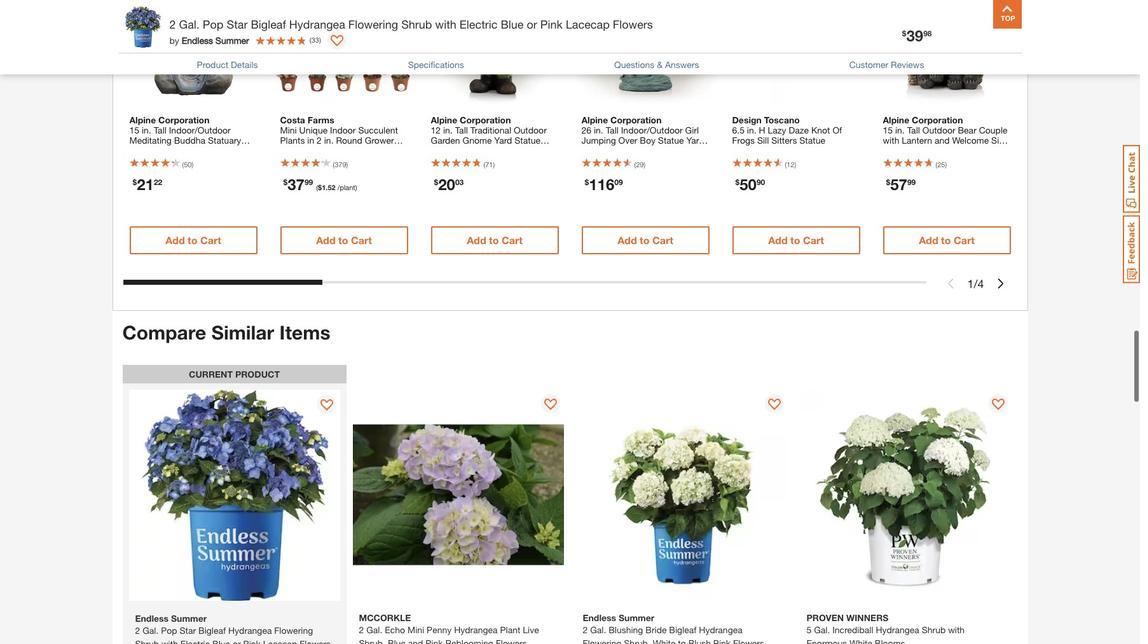 Task type: locate. For each thing, give the bounding box(es) containing it.
shrub, inside "endless summer 2 gal. blushing bride bigleaf hydrangea flowering shrub, white to blush pink flowers"
[[624, 636, 651, 644]]

corporation up over
[[611, 112, 662, 123]]

indoor/outdoor inside alpine corporation 26 in. tall indoor/outdoor girl jumping over boy statue yard art decoration
[[621, 123, 683, 133]]

2 add to cart from the left
[[316, 232, 372, 244]]

15 inside alpine corporation 15 in. tall indoor/outdoor meditating buddha statuary decor
[[129, 123, 139, 133]]

in. inside alpine corporation 15 in. tall outdoor bear couple with lantern and welcome sign statue with solar led light yard art decoration
[[896, 123, 905, 133]]

alpine inside alpine corporation 26 in. tall indoor/outdoor girl jumping over boy statue yard art decoration
[[582, 112, 608, 123]]

2 cart from the left
[[351, 232, 372, 244]]

1 indoor/outdoor from the left
[[169, 123, 231, 133]]

incrediball
[[833, 623, 874, 633]]

15 in. tall indoor/outdoor meditating buddha statuary decor image
[[123, 0, 264, 103]]

hydrangea up ( 33 )
[[289, 17, 345, 31]]

answers
[[665, 59, 700, 70]]

33
[[312, 35, 319, 44]]

116
[[589, 173, 615, 191]]

white down incrediball
[[850, 636, 873, 644]]

corporation for 116
[[611, 112, 662, 123]]

corporation up buddha
[[158, 112, 210, 123]]

1 horizontal spatial flowering
[[583, 636, 622, 644]]

alpine inside alpine corporation 15 in. tall outdoor bear couple with lantern and welcome sign statue with solar led light yard art decoration
[[883, 112, 910, 123]]

2 horizontal spatial display image
[[768, 397, 781, 410]]

art
[[582, 143, 593, 154], [904, 153, 915, 164]]

1 horizontal spatial 1
[[968, 275, 974, 289]]

display image
[[992, 397, 1005, 410], [320, 398, 333, 411]]

add to cart button for (
[[280, 224, 408, 252]]

items
[[280, 319, 331, 342]]

$ inside $ 21 22
[[133, 175, 137, 185]]

1 add to cart button from the left
[[129, 224, 257, 252]]

summer down star
[[216, 35, 249, 45]]

0 horizontal spatial display image
[[320, 398, 333, 411]]

in.
[[142, 123, 151, 133], [443, 123, 453, 133], [594, 123, 604, 133], [747, 123, 757, 133], [896, 123, 905, 133], [324, 133, 334, 144], [393, 143, 402, 154]]

$ 50 90
[[736, 173, 766, 191]]

50 for ( 50 )
[[184, 158, 192, 166]]

h
[[759, 123, 766, 133]]

21
[[137, 173, 154, 191]]

blue down echo
[[388, 636, 406, 644]]

4 corporation from the left
[[912, 112, 964, 123]]

cart for 50
[[804, 232, 824, 244]]

$ for 57
[[887, 175, 891, 185]]

product details button
[[197, 58, 258, 71], [197, 58, 258, 71]]

add to cart for 50
[[769, 232, 824, 244]]

5 cart from the left
[[804, 232, 824, 244]]

99 inside $ 37 99 ( $ 1 . 52 /plant )
[[305, 175, 313, 185]]

pink right 'or'
[[541, 17, 563, 31]]

1 horizontal spatial 50
[[740, 173, 757, 191]]

2 horizontal spatial decoration
[[918, 153, 961, 164]]

in. for 20
[[443, 123, 453, 133]]

) for (
[[346, 158, 348, 166]]

indoor/outdoor up ( 50 )
[[169, 123, 231, 133]]

(25-
[[296, 153, 311, 164]]

1 horizontal spatial indoor/outdoor
[[621, 123, 683, 133]]

2 add from the left
[[316, 232, 336, 244]]

0 vertical spatial flowering
[[349, 17, 398, 31]]

add to cart button for 57
[[883, 224, 1011, 252]]

0 horizontal spatial mini
[[280, 123, 297, 133]]

$ for 21
[[133, 175, 137, 185]]

0 horizontal spatial indoor/outdoor
[[169, 123, 231, 133]]

pink for and
[[426, 636, 443, 644]]

6 add from the left
[[919, 232, 939, 244]]

12 left gnome
[[431, 123, 441, 133]]

0 vertical spatial and
[[935, 133, 950, 144]]

1 horizontal spatial and
[[935, 133, 950, 144]]

( for 21
[[182, 158, 184, 166]]

1 horizontal spatial mini
[[408, 623, 424, 633]]

corporation inside alpine corporation 12 in. tall traditional outdoor garden gnome yard statue decoration
[[460, 112, 511, 123]]

customer
[[850, 59, 889, 70]]

corporation inside alpine corporation 15 in. tall outdoor bear couple with lantern and welcome sign statue with solar led light yard art decoration
[[912, 112, 964, 123]]

$ inside the $ 50 90
[[736, 175, 740, 185]]

26
[[582, 123, 592, 133]]

99
[[305, 175, 313, 185], [908, 175, 916, 185]]

3 alpine from the left
[[582, 112, 608, 123]]

display image
[[331, 35, 343, 48], [544, 397, 557, 410], [768, 397, 781, 410]]

endless up blushing
[[583, 611, 617, 621]]

0 horizontal spatial 15
[[129, 123, 139, 133]]

1 horizontal spatial summer
[[619, 611, 655, 621]]

in. inside 'design toscano 6.5 in. h lazy daze knot of frogs sill sitters statue'
[[747, 123, 757, 133]]

this is the first slide image
[[946, 277, 957, 287]]

99 inside "$ 57 99"
[[908, 175, 916, 185]]

2 add to cart button from the left
[[280, 224, 408, 252]]

0 horizontal spatial 99
[[305, 175, 313, 185]]

379
[[335, 158, 346, 166]]

1 horizontal spatial blue
[[501, 17, 524, 31]]

mini right echo
[[408, 623, 424, 633]]

flowers
[[613, 17, 653, 31], [496, 636, 527, 644], [734, 636, 765, 644]]

bigleaf right star
[[251, 17, 286, 31]]

decoration
[[431, 143, 475, 154], [596, 143, 639, 154], [918, 153, 961, 164]]

indoor/outdoor for 21
[[169, 123, 231, 133]]

alpine up the "lantern" at right top
[[883, 112, 910, 123]]

yard up 57
[[883, 153, 901, 164]]

25
[[938, 158, 946, 166]]

$ inside the $ 20 03
[[434, 175, 438, 185]]

1 horizontal spatial 12
[[787, 158, 795, 166]]

0 vertical spatial bigleaf
[[251, 17, 286, 31]]

2 99 from the left
[[908, 175, 916, 185]]

2 corporation from the left
[[460, 112, 511, 123]]

shrub, for white
[[624, 636, 651, 644]]

flowers right blush at the right bottom
[[734, 636, 765, 644]]

0 horizontal spatial shrub,
[[359, 636, 386, 644]]

indoor
[[330, 123, 356, 133]]

tall inside alpine corporation 15 in. tall indoor/outdoor meditating buddha statuary decor
[[154, 123, 167, 133]]

2 up by
[[170, 17, 176, 31]]

$ inside "$ 57 99"
[[887, 175, 891, 185]]

tall inside alpine corporation 12 in. tall traditional outdoor garden gnome yard statue decoration
[[455, 123, 468, 133]]

endless summer 2 gal. blushing bride bigleaf hydrangea flowering shrub, white to blush pink flowers
[[583, 611, 765, 644]]

alpine for 57
[[883, 112, 910, 123]]

add for 57
[[919, 232, 939, 244]]

1 add from the left
[[166, 232, 185, 244]]

1 horizontal spatial 99
[[908, 175, 916, 185]]

2 gal. echo mini penny hydrangea plant live shrub, blue and pink reblooming flowers image
[[353, 387, 564, 599]]

to
[[188, 232, 198, 244], [339, 232, 348, 244], [489, 232, 499, 244], [640, 232, 650, 244], [791, 232, 801, 244], [942, 232, 951, 244], [678, 636, 686, 644]]

0 horizontal spatial art
[[582, 143, 593, 154]]

15 left the "lantern" at right top
[[883, 123, 893, 133]]

specifications button
[[408, 58, 464, 71], [408, 58, 464, 71]]

0 horizontal spatial endless
[[182, 35, 213, 45]]

( 71 )
[[484, 158, 495, 166]]

22
[[154, 175, 162, 185]]

1 horizontal spatial endless
[[583, 611, 617, 621]]

37
[[288, 173, 305, 191]]

mini up pot,
[[280, 123, 297, 133]]

) for 21
[[192, 158, 193, 166]]

alpine inside alpine corporation 12 in. tall traditional outdoor garden gnome yard statue decoration
[[431, 112, 458, 123]]

indoor/outdoor up ( 29 )
[[621, 123, 683, 133]]

) for 20
[[493, 158, 495, 166]]

art down the "lantern" at right top
[[904, 153, 915, 164]]

with
[[435, 17, 457, 31], [883, 133, 900, 144], [912, 143, 928, 154], [949, 623, 965, 633]]

1
[[322, 181, 326, 189], [968, 275, 974, 289]]

1 vertical spatial bigleaf
[[670, 623, 697, 633]]

hydrangea inside "endless summer 2 gal. blushing bride bigleaf hydrangea flowering shrub, white to blush pink flowers"
[[699, 623, 743, 633]]

of
[[833, 123, 842, 133]]

corporation
[[158, 112, 210, 123], [460, 112, 511, 123], [611, 112, 662, 123], [912, 112, 964, 123]]

blue for or
[[501, 17, 524, 31]]

summer inside "endless summer 2 gal. blushing bride bigleaf hydrangea flowering shrub, white to blush pink flowers"
[[619, 611, 655, 621]]

1 vertical spatial mini
[[408, 623, 424, 633]]

and inside alpine corporation 15 in. tall outdoor bear couple with lantern and welcome sign statue with solar led light yard art decoration
[[935, 133, 950, 144]]

flowers inside mccorkle 2 gal. echo mini penny hydrangea plant live shrub, blue and pink reblooming flowers
[[496, 636, 527, 644]]

summer up blushing
[[619, 611, 655, 621]]

50 down frogs
[[740, 173, 757, 191]]

4 cart from the left
[[653, 232, 674, 244]]

0 vertical spatial summer
[[216, 35, 249, 45]]

shrub, for blue
[[359, 636, 386, 644]]

1 horizontal spatial decoration
[[596, 143, 639, 154]]

$
[[903, 29, 907, 38], [133, 175, 137, 185], [283, 175, 288, 185], [434, 175, 438, 185], [585, 175, 589, 185], [736, 175, 740, 185], [887, 175, 891, 185], [318, 181, 322, 189]]

succulent
[[358, 123, 398, 133]]

add to cart for 21
[[166, 232, 221, 244]]

4 add to cart button from the left
[[582, 224, 710, 252]]

flowers down plant
[[496, 636, 527, 644]]

2 outdoor from the left
[[923, 123, 956, 133]]

hydrangea up blooms
[[876, 623, 920, 633]]

to for 20
[[489, 232, 499, 244]]

outdoor right traditional
[[514, 123, 547, 133]]

traditional
[[471, 123, 512, 133]]

mccorkle 2 gal. echo mini penny hydrangea plant live shrub, blue and pink reblooming flowers
[[359, 611, 539, 644]]

( 33 )
[[310, 35, 321, 44]]

1 white from the left
[[653, 636, 676, 644]]

blue left 'or'
[[501, 17, 524, 31]]

50
[[184, 158, 192, 166], [740, 173, 757, 191]]

50 for $ 50 90
[[740, 173, 757, 191]]

2 horizontal spatial yard
[[883, 153, 901, 164]]

art inside alpine corporation 26 in. tall indoor/outdoor girl jumping over boy statue yard art decoration
[[582, 143, 593, 154]]

0 vertical spatial endless
[[182, 35, 213, 45]]

endless
[[182, 35, 213, 45], [583, 611, 617, 621]]

( 25 )
[[936, 158, 947, 166]]

1 horizontal spatial flowers
[[613, 17, 653, 31]]

2 15 from the left
[[883, 123, 893, 133]]

corporation inside alpine corporation 15 in. tall indoor/outdoor meditating buddha statuary decor
[[158, 112, 210, 123]]

corporation up gnome
[[460, 112, 511, 123]]

1 shrub, from the left
[[359, 636, 386, 644]]

15
[[129, 123, 139, 133], [883, 123, 893, 133]]

gal. up by
[[179, 17, 200, 31]]

1 15 from the left
[[129, 123, 139, 133]]

yard left 6.5
[[687, 133, 705, 144]]

add to cart button for 116
[[582, 224, 710, 252]]

proven winners 5 gal. incrediball hydrangea shrub with enormous white blooms
[[807, 611, 965, 644]]

blushing
[[609, 623, 643, 633]]

and down mccorkle
[[408, 636, 423, 644]]

pop
[[203, 17, 224, 31]]

daze
[[789, 123, 809, 133]]

0 horizontal spatial and
[[408, 636, 423, 644]]

in. for 50
[[747, 123, 757, 133]]

2 gal. blushing bride bigleaf hydrangea flowering shrub, white to blush pink flowers image
[[577, 387, 788, 599]]

tall for 57
[[908, 123, 921, 133]]

0 vertical spatial shrub
[[402, 17, 432, 31]]

endless inside "endless summer 2 gal. blushing bride bigleaf hydrangea flowering shrub, white to blush pink flowers"
[[583, 611, 617, 621]]

2 horizontal spatial pink
[[714, 636, 731, 644]]

flowering inside "endless summer 2 gal. blushing bride bigleaf hydrangea flowering shrub, white to blush pink flowers"
[[583, 636, 622, 644]]

0 horizontal spatial decoration
[[431, 143, 475, 154]]

white down bride
[[653, 636, 676, 644]]

99 for 57
[[908, 175, 916, 185]]

1 horizontal spatial shrub,
[[624, 636, 651, 644]]

statue right traditional
[[515, 133, 541, 144]]

12 down sitters
[[787, 158, 795, 166]]

corporation inside alpine corporation 26 in. tall indoor/outdoor girl jumping over boy statue yard art decoration
[[611, 112, 662, 123]]

0 horizontal spatial outdoor
[[514, 123, 547, 133]]

1 outdoor from the left
[[514, 123, 547, 133]]

alpine for 20
[[431, 112, 458, 123]]

1 vertical spatial summer
[[619, 611, 655, 621]]

and left led
[[935, 133, 950, 144]]

1 vertical spatial 50
[[740, 173, 757, 191]]

99 down the "lantern" at right top
[[908, 175, 916, 185]]

0 horizontal spatial bigleaf
[[251, 17, 286, 31]]

indoor/outdoor inside alpine corporation 15 in. tall indoor/outdoor meditating buddha statuary decor
[[169, 123, 231, 133]]

99 left .
[[305, 175, 313, 185]]

shrub, inside mccorkle 2 gal. echo mini penny hydrangea plant live shrub, blue and pink reblooming flowers
[[359, 636, 386, 644]]

outdoor
[[514, 123, 547, 133], [923, 123, 956, 133]]

6 cart from the left
[[954, 232, 975, 244]]

flowers inside "endless summer 2 gal. blushing bride bigleaf hydrangea flowering shrub, white to blush pink flowers"
[[734, 636, 765, 644]]

tall inside alpine corporation 15 in. tall outdoor bear couple with lantern and welcome sign statue with solar led light yard art decoration
[[908, 123, 921, 133]]

$ inside $ 116 09
[[585, 175, 589, 185]]

5 add to cart from the left
[[769, 232, 824, 244]]

1 horizontal spatial shrub
[[922, 623, 946, 633]]

alpine up the meditating
[[129, 112, 156, 123]]

15 up the decor
[[129, 123, 139, 133]]

summer
[[216, 35, 249, 45], [619, 611, 655, 621]]

farms
[[308, 112, 335, 123]]

flowers up questions
[[613, 17, 653, 31]]

1 horizontal spatial bigleaf
[[670, 623, 697, 633]]

2 right height
[[385, 143, 390, 154]]

1 horizontal spatial 15
[[883, 123, 893, 133]]

0 horizontal spatial 1
[[322, 181, 326, 189]]

1 cart from the left
[[200, 232, 221, 244]]

gal. left blushing
[[591, 623, 607, 633]]

( 29 )
[[635, 158, 646, 166]]

0 horizontal spatial blue
[[388, 636, 406, 644]]

2 horizontal spatial flowers
[[734, 636, 765, 644]]

alpine up "garden" on the left top of page
[[431, 112, 458, 123]]

outdoor inside alpine corporation 15 in. tall outdoor bear couple with lantern and welcome sign statue with solar led light yard art decoration
[[923, 123, 956, 133]]

white inside "endless summer 2 gal. blushing bride bigleaf hydrangea flowering shrub, white to blush pink flowers"
[[653, 636, 676, 644]]

statue up 57
[[883, 143, 909, 154]]

pink down penny
[[426, 636, 443, 644]]

1 horizontal spatial display image
[[992, 397, 1005, 410]]

2 alpine from the left
[[431, 112, 458, 123]]

add to cart for 57
[[919, 232, 975, 244]]

4 add from the left
[[618, 232, 637, 244]]

design
[[733, 112, 762, 123]]

0 horizontal spatial white
[[653, 636, 676, 644]]

$ 57 99
[[887, 173, 916, 191]]

1 horizontal spatial art
[[904, 153, 915, 164]]

2 shrub, from the left
[[624, 636, 651, 644]]

art down 26
[[582, 143, 593, 154]]

/plant
[[338, 181, 356, 189]]

mini
[[280, 123, 297, 133], [408, 623, 424, 633]]

0 horizontal spatial pink
[[426, 636, 443, 644]]

1 vertical spatial endless
[[583, 611, 617, 621]]

0 horizontal spatial 12
[[431, 123, 441, 133]]

0 horizontal spatial yard
[[495, 133, 512, 144]]

sign
[[992, 133, 1010, 144]]

1 vertical spatial shrub
[[922, 623, 946, 633]]

6 add to cart from the left
[[919, 232, 975, 244]]

1 vertical spatial blue
[[388, 636, 406, 644]]

.
[[326, 181, 328, 189]]

shrub, down blushing
[[624, 636, 651, 644]]

add for 116
[[618, 232, 637, 244]]

pot,
[[280, 143, 296, 154]]

0 horizontal spatial shrub
[[402, 17, 432, 31]]

statue right boy
[[658, 133, 684, 144]]

customer reviews button
[[850, 58, 925, 71], [850, 58, 925, 71]]

gal. inside "endless summer 2 gal. blushing bride bigleaf hydrangea flowering shrub, white to blush pink flowers"
[[591, 623, 607, 633]]

50 down buddha
[[184, 158, 192, 166]]

0 vertical spatial 12
[[431, 123, 441, 133]]

1 add to cart from the left
[[166, 232, 221, 244]]

alpine up jumping
[[582, 112, 608, 123]]

4 add to cart from the left
[[618, 232, 674, 244]]

details
[[231, 59, 258, 70]]

39
[[907, 27, 924, 45]]

gal. down proven
[[814, 623, 830, 633]]

$ for 39
[[903, 29, 907, 38]]

2 down mccorkle
[[359, 623, 364, 633]]

in. for 116
[[594, 123, 604, 133]]

pink right blush at the right bottom
[[714, 636, 731, 644]]

in. inside alpine corporation 15 in. tall indoor/outdoor meditating buddha statuary decor
[[142, 123, 151, 133]]

1 left 4
[[968, 275, 974, 289]]

gal. down mccorkle
[[367, 623, 383, 633]]

0 horizontal spatial flowers
[[496, 636, 527, 644]]

alpine corporation 26 in. tall indoor/outdoor girl jumping over boy statue yard art decoration
[[582, 112, 705, 154]]

outdoor up solar
[[923, 123, 956, 133]]

yard right gnome
[[495, 133, 512, 144]]

decoration inside alpine corporation 15 in. tall outdoor bear couple with lantern and welcome sign statue with solar led light yard art decoration
[[918, 153, 961, 164]]

statue left of
[[800, 133, 826, 144]]

bigleaf inside "endless summer 2 gal. blushing bride bigleaf hydrangea flowering shrub, white to blush pink flowers"
[[670, 623, 697, 633]]

tall inside alpine corporation 26 in. tall indoor/outdoor girl jumping over boy statue yard art decoration
[[606, 123, 619, 133]]

1 horizontal spatial yard
[[687, 133, 705, 144]]

pink for or
[[541, 17, 563, 31]]

shrub, down echo
[[359, 636, 386, 644]]

gal.
[[179, 17, 200, 31], [367, 623, 383, 633], [591, 623, 607, 633], [814, 623, 830, 633]]

0 horizontal spatial summer
[[216, 35, 249, 45]]

1 left 52
[[322, 181, 326, 189]]

12 in. tall traditional outdoor garden gnome yard statue decoration image
[[425, 0, 565, 103]]

3 add from the left
[[467, 232, 486, 244]]

knot
[[812, 123, 831, 133]]

in. inside alpine corporation 26 in. tall indoor/outdoor girl jumping over boy statue yard art decoration
[[594, 123, 604, 133]]

flowers for lacecap
[[613, 17, 653, 31]]

15 inside alpine corporation 15 in. tall outdoor bear couple with lantern and welcome sign statue with solar led light yard art decoration
[[883, 123, 893, 133]]

display image for endless summer
[[768, 397, 781, 410]]

4 alpine from the left
[[883, 112, 910, 123]]

0 vertical spatial 50
[[184, 158, 192, 166]]

( for (
[[333, 158, 335, 166]]

1 99 from the left
[[305, 175, 313, 185]]

corporation up the "lantern" at right top
[[912, 112, 964, 123]]

1 horizontal spatial display image
[[544, 397, 557, 410]]

3 add to cart from the left
[[467, 232, 523, 244]]

5 add to cart button from the left
[[733, 224, 860, 252]]

)
[[319, 35, 321, 44], [192, 158, 193, 166], [346, 158, 348, 166], [493, 158, 495, 166], [644, 158, 646, 166], [795, 158, 797, 166], [946, 158, 947, 166], [356, 181, 357, 189]]

1 horizontal spatial outdoor
[[923, 123, 956, 133]]

$ inside $ 39 98
[[903, 29, 907, 38]]

98
[[924, 29, 932, 38]]

endless down pop
[[182, 35, 213, 45]]

3 corporation from the left
[[611, 112, 662, 123]]

art inside alpine corporation 15 in. tall outdoor bear couple with lantern and welcome sign statue with solar led light yard art decoration
[[904, 153, 915, 164]]

alpine
[[129, 112, 156, 123], [431, 112, 458, 123], [582, 112, 608, 123], [883, 112, 910, 123]]

bigleaf up blush at the right bottom
[[670, 623, 697, 633]]

1 vertical spatial flowering
[[583, 636, 622, 644]]

1 corporation from the left
[[158, 112, 210, 123]]

pink inside mccorkle 2 gal. echo mini penny hydrangea plant live shrub, blue and pink reblooming flowers
[[426, 636, 443, 644]]

0 vertical spatial 1
[[322, 181, 326, 189]]

alpine inside alpine corporation 15 in. tall indoor/outdoor meditating buddha statuary decor
[[129, 112, 156, 123]]

hydrangea up reblooming
[[454, 623, 498, 633]]

6 add to cart button from the left
[[883, 224, 1011, 252]]

2 left blushing
[[583, 623, 588, 633]]

1 alpine from the left
[[129, 112, 156, 123]]

6.5 in. h lazy daze knot of frogs sill sitters statue image
[[726, 0, 867, 103]]

in. inside alpine corporation 12 in. tall traditional outdoor garden gnome yard statue decoration
[[443, 123, 453, 133]]

3 cart from the left
[[502, 232, 523, 244]]

0 horizontal spatial 50
[[184, 158, 192, 166]]

reblooming
[[446, 636, 494, 644]]

1 inside $ 37 99 ( $ 1 . 52 /plant )
[[322, 181, 326, 189]]

2 gal. pop star bigleaf hydrangea flowering shrub with electric blue or pink lacecap flowers
[[170, 17, 653, 31]]

compare
[[122, 319, 206, 342]]

by
[[170, 35, 179, 45]]

0 vertical spatial mini
[[280, 123, 297, 133]]

1 vertical spatial and
[[408, 636, 423, 644]]

grower
[[365, 133, 394, 144]]

to for 57
[[942, 232, 951, 244]]

hydrangea up blush at the right bottom
[[699, 623, 743, 633]]

1 vertical spatial 12
[[787, 158, 795, 166]]

1 horizontal spatial white
[[850, 636, 873, 644]]

statue
[[515, 133, 541, 144], [658, 133, 684, 144], [800, 133, 826, 144], [883, 143, 909, 154]]

( inside $ 37 99 ( $ 1 . 52 /plant )
[[316, 181, 318, 189]]

3 add to cart button from the left
[[431, 224, 559, 252]]

2 indoor/outdoor from the left
[[621, 123, 683, 133]]

to for 116
[[640, 232, 650, 244]]

blue inside mccorkle 2 gal. echo mini penny hydrangea plant live shrub, blue and pink reblooming flowers
[[388, 636, 406, 644]]

welcome
[[953, 133, 989, 144]]

2 white from the left
[[850, 636, 873, 644]]

0 vertical spatial blue
[[501, 17, 524, 31]]

1 horizontal spatial pink
[[541, 17, 563, 31]]

mini inside mccorkle 2 gal. echo mini penny hydrangea plant live shrub, blue and pink reblooming flowers
[[408, 623, 424, 633]]

5 add from the left
[[769, 232, 788, 244]]



Task type: vqa. For each thing, say whether or not it's contained in the screenshot.
the bottommost Summer
yes



Task type: describe. For each thing, give the bounding box(es) containing it.
15 for 21
[[129, 123, 139, 133]]

0 horizontal spatial flowering
[[349, 17, 398, 31]]

alpine for 21
[[129, 112, 156, 123]]

4
[[978, 275, 985, 289]]

unique
[[299, 123, 328, 133]]

$ for 37
[[283, 175, 288, 185]]

tall inside the costa farms mini unique indoor succulent plants in 2 in. round grower pot, avg. shipping height 2 in. tall (25-pack)
[[280, 153, 293, 164]]

round
[[336, 133, 363, 144]]

shrub inside proven winners 5 gal. incrediball hydrangea shrub with enormous white blooms
[[922, 623, 946, 633]]

) inside $ 37 99 ( $ 1 . 52 /plant )
[[356, 181, 357, 189]]

statue inside alpine corporation 12 in. tall traditional outdoor garden gnome yard statue decoration
[[515, 133, 541, 144]]

52
[[328, 181, 336, 189]]

alpine corporation 15 in. tall outdoor bear couple with lantern and welcome sign statue with solar led light yard art decoration
[[883, 112, 1010, 164]]

live chat image
[[1124, 145, 1141, 213]]

outdoor inside alpine corporation 12 in. tall traditional outdoor garden gnome yard statue decoration
[[514, 123, 547, 133]]

add for 21
[[166, 232, 185, 244]]

90
[[757, 175, 766, 185]]

meditating
[[129, 133, 172, 144]]

winners
[[847, 611, 889, 621]]

cart for 20
[[502, 232, 523, 244]]

bear
[[958, 123, 977, 133]]

boy
[[640, 133, 656, 144]]

questions
[[615, 59, 655, 70]]

gnome
[[463, 133, 492, 144]]

$ for 20
[[434, 175, 438, 185]]

solar
[[931, 143, 951, 154]]

( 12 )
[[785, 158, 797, 166]]

corporation for 57
[[912, 112, 964, 123]]

blooms
[[875, 636, 906, 644]]

alpine for 116
[[582, 112, 608, 123]]

costa farms mini unique indoor succulent plants in 2 in. round grower pot, avg. shipping height 2 in. tall (25-pack)
[[280, 112, 402, 164]]

design toscano 6.5 in. h lazy daze knot of frogs sill sitters statue
[[733, 112, 842, 144]]

in
[[307, 133, 314, 144]]

/
[[974, 275, 978, 289]]

pack)
[[311, 153, 334, 164]]

add for (
[[316, 232, 336, 244]]

26 in. tall indoor/outdoor girl jumping over boy statue yard art decoration image
[[575, 0, 716, 103]]

statue inside alpine corporation 15 in. tall outdoor bear couple with lantern and welcome sign statue with solar led light yard art decoration
[[883, 143, 909, 154]]

corporation for 20
[[460, 112, 511, 123]]

pink inside "endless summer 2 gal. blushing bride bigleaf hydrangea flowering shrub, white to blush pink flowers"
[[714, 636, 731, 644]]

tall for 21
[[154, 123, 167, 133]]

statue inside alpine corporation 26 in. tall indoor/outdoor girl jumping over boy statue yard art decoration
[[658, 133, 684, 144]]

current
[[189, 367, 233, 378]]

frogs
[[733, 133, 755, 144]]

bride
[[646, 623, 667, 633]]

( for 116
[[635, 158, 636, 166]]

to inside "endless summer 2 gal. blushing bride bigleaf hydrangea flowering shrub, white to blush pink flowers"
[[678, 636, 686, 644]]

shipping
[[319, 143, 354, 154]]

add to cart for 20
[[467, 232, 523, 244]]

( for 20
[[484, 158, 486, 166]]

5 gal. incrediball hydrangea shrub with enormous white blooms image
[[801, 387, 1012, 599]]

decor
[[129, 143, 153, 154]]

electric
[[460, 17, 498, 31]]

2 right in
[[317, 133, 322, 144]]

add for 20
[[467, 232, 486, 244]]

yard inside alpine corporation 12 in. tall traditional outdoor garden gnome yard statue decoration
[[495, 133, 512, 144]]

costa
[[280, 112, 305, 123]]

15 in. tall outdoor bear couple with lantern and welcome sign statue with solar led light yard art decoration image
[[877, 0, 1018, 103]]

09
[[615, 175, 623, 185]]

alpine corporation 12 in. tall traditional outdoor garden gnome yard statue decoration
[[431, 112, 547, 154]]

product
[[235, 367, 280, 378]]

mini unique indoor succulent plants in 2 in. round grower pot, avg. shipping height 2 in. tall (25-pack) image
[[274, 0, 414, 103]]

lacecap
[[566, 17, 610, 31]]

( 50 )
[[182, 158, 193, 166]]

5
[[807, 623, 812, 633]]

03
[[455, 175, 464, 185]]

) for 50
[[795, 158, 797, 166]]

star
[[227, 17, 248, 31]]

lazy
[[768, 123, 787, 133]]

hydrangea inside proven winners 5 gal. incrediball hydrangea shrub with enormous white blooms
[[876, 623, 920, 633]]

height
[[357, 143, 383, 154]]

lantern
[[902, 133, 933, 144]]

15 for 57
[[883, 123, 893, 133]]

0 horizontal spatial display image
[[331, 35, 343, 48]]

top button
[[993, 0, 1022, 29]]

plant
[[500, 623, 521, 633]]

cart for (
[[351, 232, 372, 244]]

statue inside 'design toscano 6.5 in. h lazy daze knot of frogs sill sitters statue'
[[800, 133, 826, 144]]

cart for 21
[[200, 232, 221, 244]]

( for 50
[[785, 158, 787, 166]]

mccorkle
[[359, 611, 411, 621]]

led
[[954, 143, 970, 154]]

over
[[619, 133, 638, 144]]

couple
[[980, 123, 1008, 133]]

add to cart for 116
[[618, 232, 674, 244]]

by endless summer
[[170, 35, 249, 45]]

to for 50
[[791, 232, 801, 244]]

and inside mccorkle 2 gal. echo mini penny hydrangea plant live shrub, blue and pink reblooming flowers
[[408, 636, 423, 644]]

blue for and
[[388, 636, 406, 644]]

in. for 21
[[142, 123, 151, 133]]

product
[[197, 59, 228, 70]]

proven
[[807, 611, 844, 621]]

alpine corporation 15 in. tall indoor/outdoor meditating buddha statuary decor
[[129, 112, 241, 154]]

( for 57
[[936, 158, 938, 166]]

) for 116
[[644, 158, 646, 166]]

reviews
[[891, 59, 925, 70]]

2 inside "endless summer 2 gal. blushing bride bigleaf hydrangea flowering shrub, white to blush pink flowers"
[[583, 623, 588, 633]]

buddha
[[174, 133, 206, 144]]

1 vertical spatial 1
[[968, 275, 974, 289]]

in. for 57
[[896, 123, 905, 133]]

flowers for reblooming
[[496, 636, 527, 644]]

99 for 37
[[305, 175, 313, 185]]

light
[[973, 143, 993, 154]]

to for 21
[[188, 232, 198, 244]]

tall for 20
[[455, 123, 468, 133]]

gal. inside mccorkle 2 gal. echo mini penny hydrangea plant live shrub, blue and pink reblooming flowers
[[367, 623, 383, 633]]

gal. inside proven winners 5 gal. incrediball hydrangea shrub with enormous white blooms
[[814, 623, 830, 633]]

cart for 116
[[653, 232, 674, 244]]

corporation for 21
[[158, 112, 210, 123]]

feedback link image
[[1124, 215, 1141, 284]]

white inside proven winners 5 gal. incrediball hydrangea shrub with enormous white blooms
[[850, 636, 873, 644]]

$ for 50
[[736, 175, 740, 185]]

toscano
[[765, 112, 800, 123]]

cart for 57
[[954, 232, 975, 244]]

yard inside alpine corporation 15 in. tall outdoor bear couple with lantern and welcome sign statue with solar led light yard art decoration
[[883, 153, 901, 164]]

sill
[[758, 133, 769, 144]]

yard inside alpine corporation 26 in. tall indoor/outdoor girl jumping over boy statue yard art decoration
[[687, 133, 705, 144]]

display image for mccorkle
[[544, 397, 557, 410]]

tall for 116
[[606, 123, 619, 133]]

add to cart for (
[[316, 232, 372, 244]]

to for (
[[339, 232, 348, 244]]

6.5
[[733, 123, 745, 133]]

girl
[[686, 123, 699, 133]]

$ for 116
[[585, 175, 589, 185]]

20
[[438, 173, 455, 191]]

penny
[[427, 623, 452, 633]]

add to cart button for 21
[[129, 224, 257, 252]]

add to cart button for 50
[[733, 224, 860, 252]]

live
[[523, 623, 539, 633]]

add to cart button for 20
[[431, 224, 559, 252]]

decoration inside alpine corporation 12 in. tall traditional outdoor garden gnome yard statue decoration
[[431, 143, 475, 154]]

&
[[657, 59, 663, 70]]

enormous
[[807, 636, 848, 644]]

specifications
[[408, 59, 464, 70]]

$ 20 03
[[434, 173, 464, 191]]

$ 37 99 ( $ 1 . 52 /plant )
[[283, 173, 357, 191]]

mini inside the costa farms mini unique indoor succulent plants in 2 in. round grower pot, avg. shipping height 2 in. tall (25-pack)
[[280, 123, 297, 133]]

next slide image
[[996, 277, 1006, 287]]

product details
[[197, 59, 258, 70]]

hydrangea inside mccorkle 2 gal. echo mini penny hydrangea plant live shrub, blue and pink reblooming flowers
[[454, 623, 498, 633]]

flowers for pink
[[734, 636, 765, 644]]

with inside proven winners 5 gal. incrediball hydrangea shrub with enormous white blooms
[[949, 623, 965, 633]]

$ 21 22
[[133, 173, 162, 191]]

2 inside mccorkle 2 gal. echo mini penny hydrangea plant live shrub, blue and pink reblooming flowers
[[359, 623, 364, 633]]

) for 57
[[946, 158, 947, 166]]

current product
[[189, 367, 280, 378]]

indoor/outdoor for 116
[[621, 123, 683, 133]]

( 379 )
[[333, 158, 348, 166]]

product image image
[[122, 6, 163, 48]]

12 inside alpine corporation 12 in. tall traditional outdoor garden gnome yard statue decoration
[[431, 123, 441, 133]]

add for 50
[[769, 232, 788, 244]]

decoration inside alpine corporation 26 in. tall indoor/outdoor girl jumping over boy statue yard art decoration
[[596, 143, 639, 154]]



